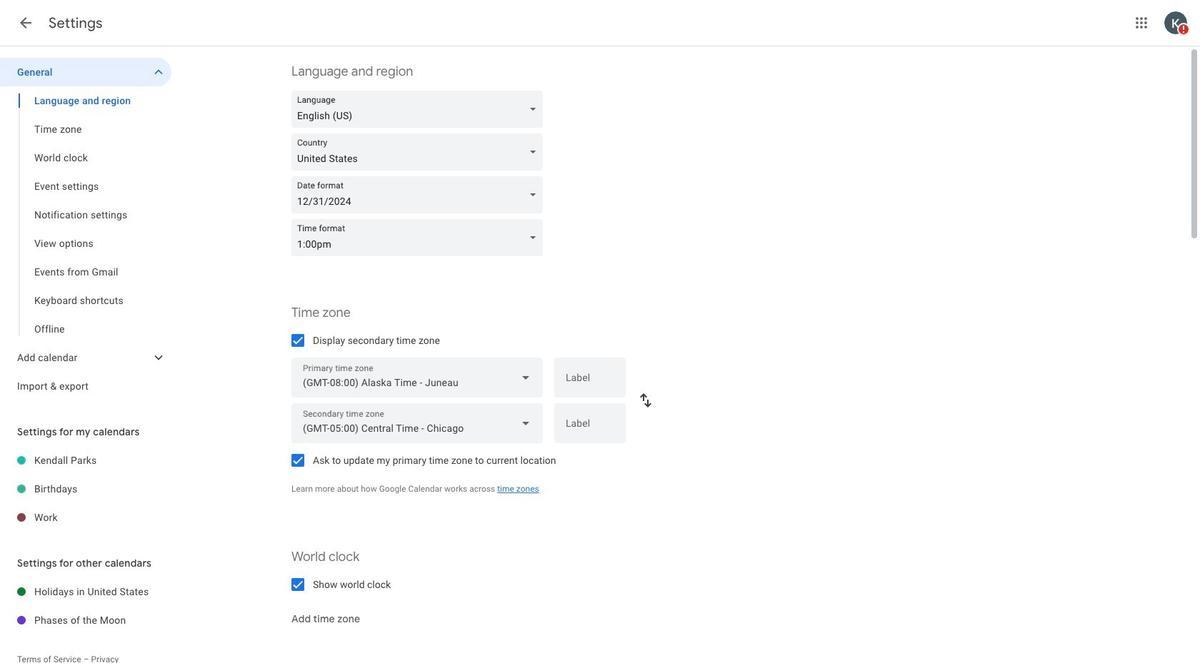 Task type: vqa. For each thing, say whether or not it's contained in the screenshot.
tree
yes



Task type: locate. For each thing, give the bounding box(es) containing it.
group
[[0, 86, 171, 344]]

2 vertical spatial tree
[[0, 578, 171, 635]]

None field
[[291, 91, 549, 128], [291, 134, 549, 171], [291, 176, 549, 214], [291, 219, 549, 256], [291, 358, 543, 398], [291, 404, 543, 444], [291, 91, 549, 128], [291, 134, 549, 171], [291, 176, 549, 214], [291, 219, 549, 256], [291, 358, 543, 398], [291, 404, 543, 444]]

0 vertical spatial tree
[[0, 58, 171, 401]]

tree
[[0, 58, 171, 401], [0, 446, 171, 532], [0, 578, 171, 635]]

holidays in united states tree item
[[0, 578, 171, 606]]

Label for secondary time zone. text field
[[566, 419, 614, 439]]

heading
[[49, 14, 103, 32]]

1 vertical spatial tree
[[0, 446, 171, 532]]

Label for primary time zone. text field
[[566, 373, 614, 393]]



Task type: describe. For each thing, give the bounding box(es) containing it.
swap time zones image
[[637, 392, 654, 409]]

work tree item
[[0, 504, 171, 532]]

go back image
[[17, 14, 34, 31]]

general tree item
[[0, 58, 171, 86]]

phases of the moon tree item
[[0, 606, 171, 635]]

3 tree from the top
[[0, 578, 171, 635]]

1 tree from the top
[[0, 58, 171, 401]]

kendall parks tree item
[[0, 446, 171, 475]]

birthdays tree item
[[0, 475, 171, 504]]

2 tree from the top
[[0, 446, 171, 532]]



